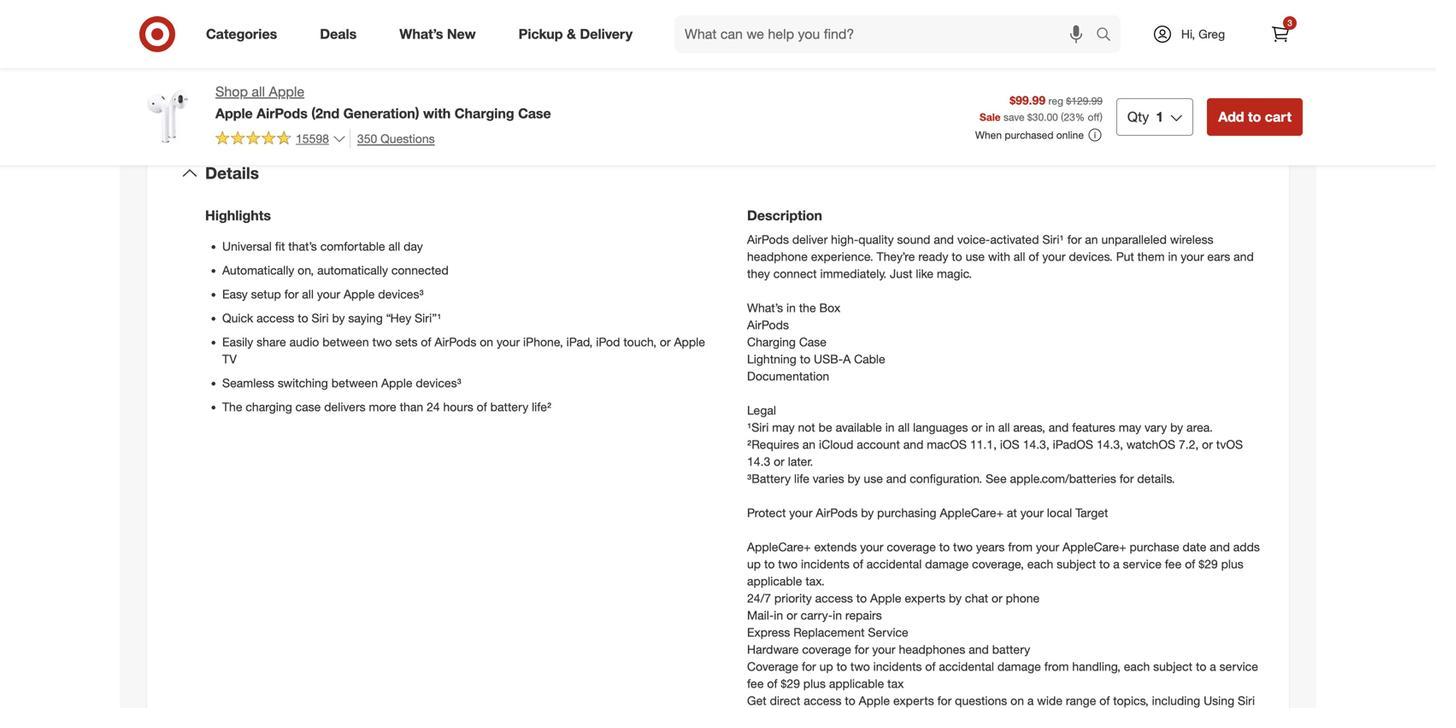 Task type: vqa. For each thing, say whether or not it's contained in the screenshot.
SIGN IN 'link'
no



Task type: describe. For each thing, give the bounding box(es) containing it.
0 horizontal spatial a
[[1113, 557, 1120, 572]]

lightning
[[747, 352, 797, 367]]

1 horizontal spatial applecare+
[[940, 506, 1004, 521]]

1 horizontal spatial accidental
[[939, 660, 994, 675]]

1 horizontal spatial $29
[[1199, 557, 1218, 572]]

0 vertical spatial battery
[[490, 400, 529, 415]]

1 vertical spatial subject
[[1154, 660, 1193, 675]]

350 questions
[[357, 131, 435, 146]]

usb-
[[814, 352, 843, 367]]

all down on,
[[302, 287, 314, 302]]

headphone
[[747, 250, 808, 264]]

wireless
[[1170, 232, 1214, 247]]

what's for what's new
[[400, 26, 443, 42]]

(
[[1061, 111, 1064, 123]]

1 vertical spatial damage
[[998, 660, 1041, 675]]

purchased
[[1005, 129, 1054, 141]]

extends
[[814, 540, 857, 555]]

they're
[[877, 250, 915, 264]]

off
[[1088, 111, 1100, 123]]

carry-
[[801, 608, 833, 623]]

easily
[[222, 335, 253, 350]]

saying
[[348, 311, 383, 326]]

1 may from the left
[[772, 420, 795, 435]]

0 vertical spatial fee
[[1165, 557, 1182, 572]]

generation)
[[343, 105, 419, 122]]

search button
[[1088, 15, 1130, 56]]

1 vertical spatial devices³
[[416, 376, 462, 391]]

and down 'languages'
[[904, 438, 924, 453]]

access inside applecare+ extends your coverage to two years from your applecare+ purchase date and adds up to two incidents of accidental damage coverage, each subject to a service fee of $29 plus applicable tax. 24/7 priority access to apple experts by chat or phone mail-in or carry-in repairs express replacement service hardware coverage for your headphones and battery coverage for up to two incidents of accidental damage from handling, each subject to a service fee of $29 plus applicable tax
[[815, 591, 853, 606]]

airpods up extends
[[816, 506, 858, 521]]

put
[[1116, 250, 1134, 264]]

1 horizontal spatial coverage
[[887, 540, 936, 555]]

14.3
[[747, 455, 771, 470]]

target
[[1076, 506, 1108, 521]]

your right at
[[1021, 506, 1044, 521]]

add to cart button
[[1207, 98, 1303, 136]]

save
[[1004, 111, 1025, 123]]

apple.com/batteries
[[1010, 472, 1117, 487]]

the
[[222, 400, 242, 415]]

all up account
[[898, 420, 910, 435]]

service
[[868, 626, 909, 641]]

icloud
[[819, 438, 854, 453]]

activated
[[990, 232, 1039, 247]]

$
[[1028, 111, 1033, 123]]

universal
[[222, 239, 272, 254]]

pickup
[[519, 26, 563, 42]]

by right varies
[[848, 472, 861, 487]]

pickup & delivery
[[519, 26, 633, 42]]

seamless switching between apple devices³
[[222, 376, 462, 391]]

when
[[975, 129, 1002, 141]]

of down coverage
[[767, 677, 778, 692]]

the charging case delivers more than 24 hours of battery life²
[[222, 400, 552, 415]]

siri"¹
[[415, 311, 442, 326]]

between inside "easily share audio between two sets of airpods on your iphone, ipad, ipod touch, or apple tv"
[[323, 335, 369, 350]]

24
[[427, 400, 440, 415]]

of down date
[[1185, 557, 1196, 572]]

0 horizontal spatial access
[[257, 311, 294, 326]]

what's in the box airpods charging case lightning to usb-a cable documentation
[[747, 301, 886, 384]]

to inside button
[[1248, 108, 1261, 125]]

and right ears
[[1234, 250, 1254, 264]]

"hey
[[386, 311, 412, 326]]

sets
[[395, 335, 418, 350]]

that's
[[288, 239, 317, 254]]

experts
[[905, 591, 946, 606]]

or right 7.2,
[[1202, 438, 1213, 453]]

¹siri
[[747, 420, 769, 435]]

they
[[747, 267, 770, 282]]

0 horizontal spatial each
[[1028, 557, 1054, 572]]

3
[[1288, 18, 1293, 28]]

account
[[857, 438, 900, 453]]

life²
[[532, 400, 552, 415]]

by right the siri
[[332, 311, 345, 326]]

for down "service"
[[855, 643, 869, 658]]

0 vertical spatial plus
[[1221, 557, 1244, 572]]

day
[[404, 239, 423, 254]]

hi, greg
[[1182, 27, 1225, 41]]

date
[[1183, 540, 1207, 555]]

tv
[[222, 352, 237, 367]]

phone
[[1006, 591, 1040, 606]]

voice-
[[958, 232, 990, 247]]

connect
[[774, 267, 817, 282]]

apple up the charging case delivers more than 24 hours of battery life²
[[381, 376, 413, 391]]

0 horizontal spatial from
[[1008, 540, 1033, 555]]

chat
[[965, 591, 989, 606]]

your inside "easily share audio between two sets of airpods on your iphone, ipad, ipod touch, or apple tv"
[[497, 335, 520, 350]]

of down extends
[[853, 557, 863, 572]]

like
[[916, 267, 934, 282]]

two down "service"
[[851, 660, 870, 675]]

0 horizontal spatial up
[[747, 557, 761, 572]]

iphone,
[[523, 335, 563, 350]]

use inside airpods deliver high-quality sound and voice-activated siri¹ for an unparalleled wireless headphone experience. they're ready to use with all of your devices. put them in your ears and they connect immediately. just like magic.
[[966, 250, 985, 264]]

sale
[[980, 111, 1001, 123]]

handling,
[[1073, 660, 1121, 675]]

on
[[480, 335, 493, 350]]

cart
[[1265, 108, 1292, 125]]

delivery
[[580, 26, 633, 42]]

your down siri¹
[[1043, 250, 1066, 264]]

see
[[986, 472, 1007, 487]]

tvos
[[1217, 438, 1243, 453]]

charging inside what's in the box airpods charging case lightning to usb-a cable documentation
[[747, 335, 796, 350]]

airpods inside airpods deliver high-quality sound and voice-activated siri¹ for an unparalleled wireless headphone experience. they're ready to use with all of your devices. put them in your ears and they connect immediately. just like magic.
[[747, 232, 789, 247]]

shop all apple apple airpods (2nd generation) with charging case
[[215, 83, 551, 122]]

all up ios
[[999, 420, 1010, 435]]

comfortable
[[320, 239, 385, 254]]

0 vertical spatial devices³
[[378, 287, 424, 302]]

0 vertical spatial damage
[[925, 557, 969, 572]]

repairs
[[846, 608, 882, 623]]

for right coverage
[[802, 660, 816, 675]]

1 vertical spatial service
[[1220, 660, 1259, 675]]

in up 11.1,
[[986, 420, 995, 435]]

your down life
[[789, 506, 813, 521]]

automatically
[[222, 263, 294, 278]]

for right setup
[[284, 287, 299, 302]]

airpods inside shop all apple apple airpods (2nd generation) with charging case
[[257, 105, 308, 122]]

%
[[1075, 111, 1085, 123]]

what's for what's in the box airpods charging case lightning to usb-a cable documentation
[[747, 301, 783, 316]]

with inside airpods deliver high-quality sound and voice-activated siri¹ for an unparalleled wireless headphone experience. they're ready to use with all of your devices. put them in your ears and they connect immediately. just like magic.
[[988, 250, 1011, 264]]

setup
[[251, 287, 281, 302]]

tax.
[[806, 574, 825, 589]]

by up 7.2,
[[1171, 420, 1184, 435]]

1 horizontal spatial a
[[1210, 660, 1217, 675]]

0 horizontal spatial applecare+
[[747, 540, 811, 555]]

all inside airpods deliver high-quality sound and voice-activated siri¹ for an unparalleled wireless headphone experience. they're ready to use with all of your devices. put them in your ears and they connect immediately. just like magic.
[[1014, 250, 1026, 264]]

all left day
[[389, 239, 400, 254]]

add to cart
[[1219, 108, 1292, 125]]

show more images
[[357, 26, 474, 43]]

automatically
[[317, 263, 388, 278]]

of right hours
[[477, 400, 487, 415]]

image of apple airpods (2nd generation) with charging case image
[[133, 82, 202, 150]]

sponsored
[[1252, 22, 1303, 35]]

350
[[357, 131, 377, 146]]

later.
[[788, 455, 813, 470]]

two up priority
[[778, 557, 798, 572]]

show more images button
[[346, 16, 486, 53]]

What can we help you find? suggestions appear below search field
[[675, 15, 1100, 53]]

airpods deliver high-quality sound and voice-activated siri¹ for an unparalleled wireless headphone experience. they're ready to use with all of your devices. put them in your ears and they connect immediately. just like magic.
[[747, 232, 1254, 282]]

fit
[[275, 239, 285, 254]]

23
[[1064, 111, 1075, 123]]

adds
[[1234, 540, 1260, 555]]

airpods inside "easily share audio between two sets of airpods on your iphone, ipad, ipod touch, or apple tv"
[[435, 335, 477, 350]]

²requires
[[747, 438, 799, 453]]

categories link
[[192, 15, 299, 53]]

apple inside "easily share audio between two sets of airpods on your iphone, ipad, ipod touch, or apple tv"
[[674, 335, 705, 350]]



Task type: locate. For each thing, give the bounding box(es) containing it.
1 horizontal spatial from
[[1045, 660, 1069, 675]]

0 vertical spatial access
[[257, 311, 294, 326]]

in up account
[[886, 420, 895, 435]]

what's inside what's in the box airpods charging case lightning to usb-a cable documentation
[[747, 301, 783, 316]]

each right handling,
[[1124, 660, 1150, 675]]

more right the show
[[395, 26, 426, 43]]

details button
[[161, 146, 1276, 201]]

apple up 15598 link at left top
[[269, 83, 305, 100]]

1 vertical spatial each
[[1124, 660, 1150, 675]]

charging down new on the left top of page
[[455, 105, 514, 122]]

0 horizontal spatial $29
[[781, 677, 800, 692]]

2 horizontal spatial applecare+
[[1063, 540, 1127, 555]]

1 horizontal spatial what's
[[747, 301, 783, 316]]

hi,
[[1182, 27, 1195, 41]]

configuration.
[[910, 472, 983, 487]]

or up 11.1,
[[972, 420, 983, 435]]

shop
[[215, 83, 248, 100]]

not
[[798, 420, 815, 435]]

0 horizontal spatial plus
[[804, 677, 826, 692]]

1 horizontal spatial each
[[1124, 660, 1150, 675]]

deals link
[[305, 15, 378, 53]]

applicable up 24/7
[[747, 574, 802, 589]]

1 vertical spatial up
[[820, 660, 833, 675]]

1 vertical spatial coverage
[[802, 643, 852, 658]]

plus
[[1221, 557, 1244, 572], [804, 677, 826, 692]]

0 horizontal spatial damage
[[925, 557, 969, 572]]

macos
[[927, 438, 967, 453]]

your right extends
[[860, 540, 884, 555]]

case down pickup
[[518, 105, 551, 122]]

an inside the legal ¹siri may not be available in all languages or in all areas, and features may vary by area. ²requires an icloud account and macos 11.1, ios 14.3, ipados 14.3, watchos 7.2, or tvos 14.3 or later. ³battery life varies by use and configuration. see apple.com/batteries for details.
[[803, 438, 816, 453]]

0 vertical spatial applicable
[[747, 574, 802, 589]]

1 horizontal spatial use
[[966, 250, 985, 264]]

1 vertical spatial applicable
[[829, 677, 884, 692]]

purchasing
[[877, 506, 937, 521]]

applecare+ up years
[[940, 506, 1004, 521]]

ipod
[[596, 335, 620, 350]]

details.
[[1138, 472, 1175, 487]]

quick
[[222, 311, 253, 326]]

charging up lightning
[[747, 335, 796, 350]]

1 vertical spatial incidents
[[874, 660, 922, 675]]

charging inside shop all apple apple airpods (2nd generation) with charging case
[[455, 105, 514, 122]]

to
[[1248, 108, 1261, 125], [952, 250, 963, 264], [298, 311, 308, 326], [800, 352, 811, 367], [939, 540, 950, 555], [764, 557, 775, 572], [1100, 557, 1110, 572], [857, 591, 867, 606], [837, 660, 847, 675], [1196, 660, 1207, 675]]

access up share
[[257, 311, 294, 326]]

for left details.
[[1120, 472, 1134, 487]]

purchase
[[1130, 540, 1180, 555]]

varies
[[813, 472, 844, 487]]

legal ¹siri may not be available in all languages or in all areas, and features may vary by area. ²requires an icloud account and macos 11.1, ios 14.3, ipados 14.3, watchos 7.2, or tvos 14.3 or later. ³battery life varies by use and configuration. see apple.com/batteries for details.
[[747, 403, 1243, 487]]

coverage down replacement
[[802, 643, 852, 658]]

more left than
[[369, 400, 397, 415]]

or right chat
[[992, 591, 1003, 606]]

1 horizontal spatial subject
[[1154, 660, 1193, 675]]

0 horizontal spatial subject
[[1057, 557, 1096, 572]]

by left purchasing at the bottom right of the page
[[861, 506, 874, 521]]

when purchased online
[[975, 129, 1084, 141]]

0 vertical spatial $29
[[1199, 557, 1218, 572]]

deals
[[320, 26, 357, 42]]

applecare+
[[940, 506, 1004, 521], [747, 540, 811, 555], [1063, 540, 1127, 555]]

2 14.3, from the left
[[1097, 438, 1124, 453]]

more
[[395, 26, 426, 43], [369, 400, 397, 415]]

0 horizontal spatial an
[[803, 438, 816, 453]]

0 horizontal spatial fee
[[747, 677, 764, 692]]

airpods left on
[[435, 335, 477, 350]]

$29
[[1199, 557, 1218, 572], [781, 677, 800, 692]]

an down not
[[803, 438, 816, 453]]

access up carry-
[[815, 591, 853, 606]]

by left chat
[[949, 591, 962, 606]]

or right touch,
[[660, 335, 671, 350]]

easily share audio between two sets of airpods on your iphone, ipad, ipod touch, or apple tv
[[222, 335, 705, 367]]

applecare+ extends your coverage to two years from your applecare+ purchase date and adds up to two incidents of accidental damage coverage, each subject to a service fee of $29 plus applicable tax. 24/7 priority access to apple experts by chat or phone mail-in or carry-in repairs express replacement service hardware coverage for your headphones and battery coverage for up to two incidents of accidental damage from handling, each subject to a service fee of $29 plus applicable tax
[[747, 540, 1260, 692]]

)
[[1100, 111, 1103, 123]]

unparalleled
[[1102, 232, 1167, 247]]

in up replacement
[[833, 608, 842, 623]]

1 horizontal spatial incidents
[[874, 660, 922, 675]]

1 14.3, from the left
[[1023, 438, 1050, 453]]

1 vertical spatial plus
[[804, 677, 826, 692]]

apple up saying
[[344, 287, 375, 302]]

0 horizontal spatial applicable
[[747, 574, 802, 589]]

0 vertical spatial incidents
[[801, 557, 850, 572]]

applecare+ down protect
[[747, 540, 811, 555]]

$29 down date
[[1199, 557, 1218, 572]]

or down ²requires
[[774, 455, 785, 470]]

14.3, down features
[[1097, 438, 1124, 453]]

use down account
[[864, 472, 883, 487]]

your right on
[[497, 335, 520, 350]]

1 horizontal spatial may
[[1119, 420, 1142, 435]]

0 vertical spatial between
[[323, 335, 369, 350]]

ios
[[1000, 438, 1020, 453]]

0 vertical spatial an
[[1085, 232, 1098, 247]]

apple down shop
[[215, 105, 253, 122]]

apple right touch,
[[674, 335, 705, 350]]

each up phone
[[1028, 557, 1054, 572]]

to inside airpods deliver high-quality sound and voice-activated siri¹ for an unparalleled wireless headphone experience. they're ready to use with all of your devices. put them in your ears and they connect immediately. just like magic.
[[952, 250, 963, 264]]

1 vertical spatial accidental
[[939, 660, 994, 675]]

easy
[[222, 287, 248, 302]]

1 vertical spatial battery
[[992, 643, 1031, 658]]

0 horizontal spatial case
[[518, 105, 551, 122]]

incidents up tax.
[[801, 557, 850, 572]]

1 vertical spatial more
[[369, 400, 397, 415]]

siri
[[312, 311, 329, 326]]

battery
[[490, 400, 529, 415], [992, 643, 1031, 658]]

seamless
[[222, 376, 274, 391]]

0 vertical spatial a
[[1113, 557, 1120, 572]]

0 vertical spatial accidental
[[867, 557, 922, 572]]

hardware
[[747, 643, 799, 658]]

$99.99 reg $129.99 sale save $ 30.00 ( 23 % off )
[[980, 93, 1103, 123]]

search
[[1088, 27, 1130, 44]]

qty
[[1128, 108, 1149, 125]]

1 vertical spatial fee
[[747, 677, 764, 692]]

quick access to siri by saying "hey siri"¹
[[222, 311, 442, 326]]

350 questions link
[[350, 129, 435, 149]]

and up purchasing at the bottom right of the page
[[886, 472, 907, 487]]

audio
[[290, 335, 319, 350]]

and right headphones
[[969, 643, 989, 658]]

battery down phone
[[992, 643, 1031, 658]]

0 vertical spatial what's
[[400, 26, 443, 42]]

0 horizontal spatial battery
[[490, 400, 529, 415]]

of inside "easily share audio between two sets of airpods on your iphone, ipad, ipod touch, or apple tv"
[[421, 335, 431, 350]]

applicable left the tax
[[829, 677, 884, 692]]

0 horizontal spatial charging
[[455, 105, 514, 122]]

1 vertical spatial access
[[815, 591, 853, 606]]

1 vertical spatial charging
[[747, 335, 796, 350]]

damage up experts
[[925, 557, 969, 572]]

0 vertical spatial each
[[1028, 557, 1054, 572]]

local
[[1047, 506, 1072, 521]]

your
[[1043, 250, 1066, 264], [1181, 250, 1204, 264], [317, 287, 340, 302], [497, 335, 520, 350], [789, 506, 813, 521], [1021, 506, 1044, 521], [860, 540, 884, 555], [1036, 540, 1060, 555], [872, 643, 896, 658]]

1 horizontal spatial case
[[799, 335, 827, 350]]

1 vertical spatial a
[[1210, 660, 1217, 675]]

1 vertical spatial case
[[799, 335, 827, 350]]

0 vertical spatial use
[[966, 250, 985, 264]]

mail-
[[747, 608, 774, 623]]

your down wireless
[[1181, 250, 1204, 264]]

of down activated
[[1029, 250, 1039, 264]]

1 horizontal spatial access
[[815, 591, 853, 606]]

with inside shop all apple apple airpods (2nd generation) with charging case
[[423, 105, 451, 122]]

to inside what's in the box airpods charging case lightning to usb-a cable documentation
[[800, 352, 811, 367]]

1 horizontal spatial service
[[1220, 660, 1259, 675]]

2 may from the left
[[1119, 420, 1142, 435]]

may
[[772, 420, 795, 435], [1119, 420, 1142, 435]]

between down quick access to siri by saying "hey siri"¹
[[323, 335, 369, 350]]

use inside the legal ¹siri may not be available in all languages or in all areas, and features may vary by area. ²requires an icloud account and macos 11.1, ios 14.3, ipados 14.3, watchos 7.2, or tvos 14.3 or later. ³battery life varies by use and configuration. see apple.com/batteries for details.
[[864, 472, 883, 487]]

subject down target
[[1057, 557, 1096, 572]]

1 vertical spatial an
[[803, 438, 816, 453]]

an
[[1085, 232, 1098, 247], [803, 438, 816, 453]]

or down priority
[[787, 608, 798, 623]]

ears
[[1208, 250, 1231, 264]]

what's new
[[400, 26, 476, 42]]

or inside "easily share audio between two sets of airpods on your iphone, ipad, ipod touch, or apple tv"
[[660, 335, 671, 350]]

1 vertical spatial between
[[332, 376, 378, 391]]

universal fit that's comfortable all day
[[222, 239, 423, 254]]

and up ready
[[934, 232, 954, 247]]

0 vertical spatial with
[[423, 105, 451, 122]]

in inside airpods deliver high-quality sound and voice-activated siri¹ for an unparalleled wireless headphone experience. they're ready to use with all of your devices. put them in your ears and they connect immediately. just like magic.
[[1168, 250, 1178, 264]]

express
[[747, 626, 790, 641]]

legal
[[747, 403, 776, 418]]

airpods up lightning
[[747, 318, 789, 333]]

1 horizontal spatial damage
[[998, 660, 1041, 675]]

0 vertical spatial more
[[395, 26, 426, 43]]

1 vertical spatial with
[[988, 250, 1011, 264]]

than
[[400, 400, 423, 415]]

use down voice-
[[966, 250, 985, 264]]

area.
[[1187, 420, 1213, 435]]

0 vertical spatial service
[[1123, 557, 1162, 572]]

the
[[799, 301, 816, 316]]

case
[[296, 400, 321, 415]]

0 vertical spatial subject
[[1057, 557, 1096, 572]]

images
[[430, 26, 474, 43]]

0 vertical spatial case
[[518, 105, 551, 122]]

accidental up experts
[[867, 557, 922, 572]]

1 horizontal spatial 14.3,
[[1097, 438, 1124, 453]]

subject right handling,
[[1154, 660, 1193, 675]]

1 horizontal spatial plus
[[1221, 557, 1244, 572]]

all inside shop all apple apple airpods (2nd generation) with charging case
[[252, 83, 265, 100]]

fee down purchase
[[1165, 557, 1182, 572]]

what's inside "link"
[[400, 26, 443, 42]]

show
[[357, 26, 391, 43]]

an inside airpods deliver high-quality sound and voice-activated siri¹ for an unparalleled wireless headphone experience. they're ready to use with all of your devices. put them in your ears and they connect immediately. just like magic.
[[1085, 232, 1098, 247]]

1 horizontal spatial applicable
[[829, 677, 884, 692]]

case inside shop all apple apple airpods (2nd generation) with charging case
[[518, 105, 551, 122]]

in right them
[[1168, 250, 1178, 264]]

two inside "easily share audio between two sets of airpods on your iphone, ipad, ipod touch, or apple tv"
[[372, 335, 392, 350]]

plus down adds
[[1221, 557, 1244, 572]]

two left sets
[[372, 335, 392, 350]]

cable
[[854, 352, 886, 367]]

available
[[836, 420, 882, 435]]

and up ipados
[[1049, 420, 1069, 435]]

1 vertical spatial what's
[[747, 301, 783, 316]]

applecare+ down target
[[1063, 540, 1127, 555]]

more inside button
[[395, 26, 426, 43]]

1 horizontal spatial fee
[[1165, 557, 1182, 572]]

your down local
[[1036, 540, 1060, 555]]

may left vary
[[1119, 420, 1142, 435]]

plus down replacement
[[804, 677, 826, 692]]

1 vertical spatial from
[[1045, 660, 1069, 675]]

add
[[1219, 108, 1245, 125]]

$29 down coverage
[[781, 677, 800, 692]]

of right sets
[[421, 335, 431, 350]]

two left years
[[953, 540, 973, 555]]

0 horizontal spatial use
[[864, 472, 883, 487]]

languages
[[913, 420, 968, 435]]

0 horizontal spatial 14.3,
[[1023, 438, 1050, 453]]

up up 24/7
[[747, 557, 761, 572]]

an up devices.
[[1085, 232, 1098, 247]]

for right siri¹
[[1068, 232, 1082, 247]]

high-
[[831, 232, 859, 247]]

1 horizontal spatial charging
[[747, 335, 796, 350]]

1 horizontal spatial up
[[820, 660, 833, 675]]

14.3, down areas,
[[1023, 438, 1050, 453]]

airpods inside what's in the box airpods charging case lightning to usb-a cable documentation
[[747, 318, 789, 333]]

0 horizontal spatial may
[[772, 420, 795, 435]]

of inside airpods deliver high-quality sound and voice-activated siri¹ for an unparalleled wireless headphone experience. they're ready to use with all of your devices. put them in your ears and they connect immediately. just like magic.
[[1029, 250, 1039, 264]]

on,
[[298, 263, 314, 278]]

15598 link
[[215, 129, 346, 150]]

0 vertical spatial coverage
[[887, 540, 936, 555]]

qty 1
[[1128, 108, 1164, 125]]

apple up repairs
[[870, 591, 902, 606]]

24/7
[[747, 591, 771, 606]]

of down headphones
[[925, 660, 936, 675]]

at
[[1007, 506, 1017, 521]]

1 horizontal spatial with
[[988, 250, 1011, 264]]

incidents up the tax
[[874, 660, 922, 675]]

and right date
[[1210, 540, 1230, 555]]

0 horizontal spatial coverage
[[802, 643, 852, 658]]

1 horizontal spatial an
[[1085, 232, 1098, 247]]

for inside the legal ¹siri may not be available in all languages or in all areas, and features may vary by area. ²requires an icloud account and macos 11.1, ios 14.3, ipados 14.3, watchos 7.2, or tvos 14.3 or later. ³battery life varies by use and configuration. see apple.com/batteries for details.
[[1120, 472, 1134, 487]]

in
[[1168, 250, 1178, 264], [787, 301, 796, 316], [886, 420, 895, 435], [986, 420, 995, 435], [774, 608, 783, 623], [833, 608, 842, 623]]

features
[[1072, 420, 1116, 435]]

0 vertical spatial charging
[[455, 105, 514, 122]]

0 horizontal spatial incidents
[[801, 557, 850, 572]]

battery left life²
[[490, 400, 529, 415]]

your down "service"
[[872, 643, 896, 658]]

0 horizontal spatial accidental
[[867, 557, 922, 572]]

0 horizontal spatial with
[[423, 105, 451, 122]]

from up coverage,
[[1008, 540, 1033, 555]]

ipad,
[[567, 335, 593, 350]]

years
[[976, 540, 1005, 555]]

devices³ up 24
[[416, 376, 462, 391]]

magic.
[[937, 267, 972, 282]]

case up usb-
[[799, 335, 827, 350]]

just
[[890, 267, 913, 282]]

1 vertical spatial use
[[864, 472, 883, 487]]

from left handling,
[[1045, 660, 1069, 675]]

ipados
[[1053, 438, 1094, 453]]

by inside applecare+ extends your coverage to two years from your applecare+ purchase date and adds up to two incidents of accidental damage coverage, each subject to a service fee of $29 plus applicable tax. 24/7 priority access to apple experts by chat or phone mail-in or carry-in repairs express replacement service hardware coverage for your headphones and battery coverage for up to two incidents of accidental damage from handling, each subject to a service fee of $29 plus applicable tax
[[949, 591, 962, 606]]

details
[[205, 163, 259, 183]]

case inside what's in the box airpods charging case lightning to usb-a cable documentation
[[799, 335, 827, 350]]

airpods
[[257, 105, 308, 122], [747, 232, 789, 247], [747, 318, 789, 333], [435, 335, 477, 350], [816, 506, 858, 521]]

0 horizontal spatial service
[[1123, 557, 1162, 572]]

between up delivers at the left
[[332, 376, 378, 391]]

damage
[[925, 557, 969, 572], [998, 660, 1041, 675]]

0 vertical spatial up
[[747, 557, 761, 572]]

battery inside applecare+ extends your coverage to two years from your applecare+ purchase date and adds up to two incidents of accidental damage coverage, each subject to a service fee of $29 plus applicable tax. 24/7 priority access to apple experts by chat or phone mail-in or carry-in repairs express replacement service hardware coverage for your headphones and battery coverage for up to two incidents of accidental damage from handling, each subject to a service fee of $29 plus applicable tax
[[992, 643, 1031, 658]]

0 horizontal spatial what's
[[400, 26, 443, 42]]

in up express
[[774, 608, 783, 623]]

in inside what's in the box airpods charging case lightning to usb-a cable documentation
[[787, 301, 796, 316]]

devices³ up "hey
[[378, 287, 424, 302]]

apple inside applecare+ extends your coverage to two years from your applecare+ purchase date and adds up to two incidents of accidental damage coverage, each subject to a service fee of $29 plus applicable tax. 24/7 priority access to apple experts by chat or phone mail-in or carry-in repairs express replacement service hardware coverage for your headphones and battery coverage for up to two incidents of accidental damage from handling, each subject to a service fee of $29 plus applicable tax
[[870, 591, 902, 606]]

1 horizontal spatial battery
[[992, 643, 1031, 658]]

0 vertical spatial from
[[1008, 540, 1033, 555]]

for inside airpods deliver high-quality sound and voice-activated siri¹ for an unparalleled wireless headphone experience. they're ready to use with all of your devices. put them in your ears and they connect immediately. just like magic.
[[1068, 232, 1082, 247]]

all right shop
[[252, 83, 265, 100]]

up down replacement
[[820, 660, 833, 675]]

categories
[[206, 26, 277, 42]]

tax
[[888, 677, 904, 692]]

them
[[1138, 250, 1165, 264]]

each
[[1028, 557, 1054, 572], [1124, 660, 1150, 675]]

all down activated
[[1014, 250, 1026, 264]]

coverage
[[747, 660, 799, 675]]

your up quick access to siri by saying "hey siri"¹
[[317, 287, 340, 302]]



